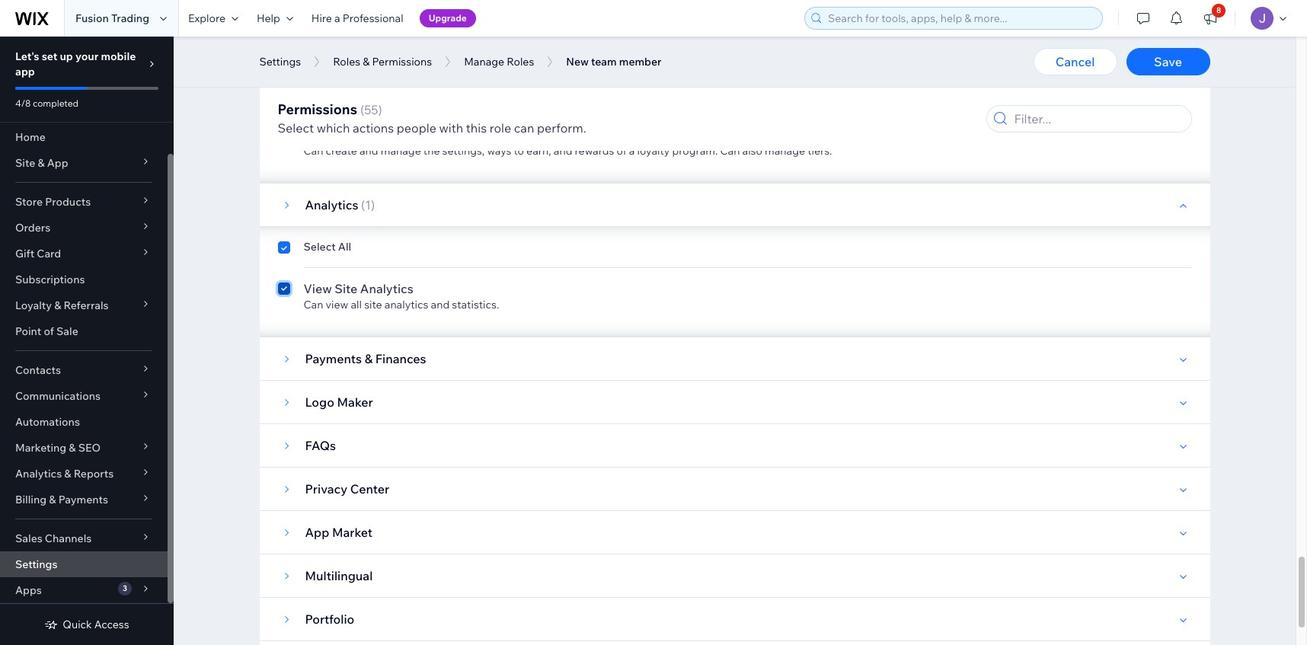 Task type: describe. For each thing, give the bounding box(es) containing it.
the inside manage loyalty can create and manage the settings, ways to earn, and rewards of a loyalty program. can also manage tiers.
[[423, 144, 440, 158]]

statistics.
[[452, 298, 499, 312]]

loyalty
[[637, 144, 670, 158]]

) for analytics
[[371, 197, 375, 213]]

roles inside button
[[333, 55, 360, 69]]

ways
[[487, 144, 511, 158]]

payments inside popup button
[[58, 493, 108, 507]]

upgrade
[[429, 12, 467, 24]]

point of sale
[[15, 325, 78, 338]]

store products button
[[0, 189, 168, 215]]

maker inside manage video maker can create, edit and publish videos with the video maker.
[[390, 72, 425, 88]]

subscriptions
[[15, 273, 85, 286]]

communications button
[[0, 383, 168, 409]]

loyalty & referrals
[[15, 299, 109, 312]]

with inside manage video maker can create, edit and publish videos with the video maker.
[[479, 89, 500, 103]]

member
[[619, 55, 662, 69]]

professional
[[343, 11, 403, 25]]

reports
[[74, 467, 114, 481]]

& for payments
[[365, 351, 373, 366]]

site
[[364, 298, 382, 312]]

1 manage from the left
[[381, 144, 421, 158]]

view site analytics can view all site analytics and statistics.
[[304, 281, 499, 312]]

mobile
[[101, 50, 136, 63]]

gift
[[15, 247, 34, 261]]

orders button
[[0, 215, 168, 241]]

4/8
[[15, 98, 31, 109]]

seo
[[78, 441, 101, 455]]

privacy
[[305, 481, 347, 497]]

of inside manage loyalty can create and manage the settings, ways to earn, and rewards of a loyalty program. can also manage tiers.
[[617, 144, 627, 158]]

loyalty & referrals button
[[0, 293, 168, 318]]

manage roles button
[[456, 50, 542, 73]]

roles & permissions button
[[325, 50, 440, 73]]

marketing & seo
[[15, 441, 101, 455]]

gift card
[[15, 247, 61, 261]]

2 is from the left
[[617, 34, 625, 48]]

orders
[[15, 221, 50, 235]]

save button
[[1126, 48, 1210, 75]]

set
[[42, 50, 57, 63]]

permission
[[345, 34, 400, 48]]

the inside manage video maker can create, edit and publish videos with the video maker.
[[503, 89, 519, 103]]

0 vertical spatial a
[[334, 11, 340, 25]]

sidebar element
[[0, 37, 174, 645]]

marketing & seo button
[[0, 435, 168, 461]]

of inside sidebar element
[[44, 325, 54, 338]]

manage for loyalty
[[304, 127, 350, 142]]

settings link
[[0, 552, 168, 577]]

settings button
[[252, 50, 309, 73]]

trading
[[111, 11, 149, 25]]

manage loyalty can create and manage the settings, ways to earn, and rewards of a loyalty program. can also manage tiers.
[[304, 127, 832, 158]]

( for analytics
[[361, 197, 365, 213]]

rewards
[[575, 144, 614, 158]]

site inside view site analytics can view all site analytics and statistics.
[[335, 281, 358, 296]]

1 horizontal spatial app
[[305, 525, 329, 540]]

home
[[15, 130, 46, 144]]

new
[[566, 55, 589, 69]]

edit
[[362, 89, 381, 103]]

finances
[[375, 351, 426, 366]]

market
[[332, 525, 372, 540]]

card
[[37, 247, 61, 261]]

and inside view site analytics can view all site analytics and statistics.
[[431, 298, 450, 312]]

& for roles
[[363, 55, 370, 69]]

fusion trading
[[75, 11, 149, 25]]

publish
[[405, 89, 441, 103]]

logo maker
[[305, 395, 373, 410]]

analytics for analytics ( 1 )
[[305, 197, 358, 213]]

8
[[1217, 5, 1221, 15]]

center
[[350, 481, 389, 497]]

new team member button
[[559, 50, 669, 73]]

site inside popup button
[[15, 156, 35, 170]]

create
[[326, 144, 357, 158]]

loyalty inside manage loyalty can create and manage the settings, ways to earn, and rewards of a loyalty program. can also manage tiers.
[[353, 127, 395, 142]]

sales
[[15, 532, 42, 545]]

1
[[365, 197, 371, 213]]

permissions ( 55 ) select which actions people with this role can perform.
[[278, 101, 586, 136]]

access
[[94, 618, 129, 632]]

also
[[742, 144, 763, 158]]

and inside manage video maker can create, edit and publish videos with the video maker.
[[384, 89, 403, 103]]

1 vertical spatial video
[[522, 89, 551, 103]]

can inside manage video maker can create, edit and publish videos with the video maker.
[[304, 89, 323, 103]]

& for marketing
[[69, 441, 76, 455]]

multilingual
[[305, 568, 373, 584]]

manage for video
[[304, 72, 350, 88]]

Search for tools, apps, help & more... field
[[824, 8, 1098, 29]]

billing & payments button
[[0, 487, 168, 513]]

completed
[[33, 98, 79, 109]]

store products
[[15, 195, 91, 209]]

quick access button
[[44, 618, 129, 632]]

upgrade button
[[419, 9, 476, 27]]

& for site
[[38, 156, 45, 170]]

because
[[457, 34, 499, 48]]

let's set up your mobile app
[[15, 50, 136, 78]]

analytics ( 1 )
[[305, 197, 375, 213]]

manage up manage roles
[[502, 34, 542, 48]]

manage roles
[[464, 55, 534, 69]]

permissions inside button
[[372, 55, 432, 69]]

can left create at the left top
[[304, 144, 323, 158]]

app inside popup button
[[47, 156, 68, 170]]

tiers.
[[808, 144, 832, 158]]

) for permissions
[[378, 102, 382, 117]]

quick
[[63, 618, 92, 632]]

2 manage from the left
[[765, 144, 805, 158]]

manage site members button
[[499, 34, 617, 48]]

save
[[1154, 54, 1182, 69]]

on.
[[664, 34, 679, 48]]

analytics
[[385, 298, 428, 312]]

analytics & reports button
[[0, 461, 168, 487]]

contacts
[[15, 363, 61, 377]]

marketing
[[15, 441, 66, 455]]

and down the actions
[[360, 144, 378, 158]]

gift card button
[[0, 241, 168, 267]]

privacy center
[[305, 481, 389, 497]]



Task type: locate. For each thing, give the bounding box(es) containing it.
1 vertical spatial settings
[[15, 558, 57, 571]]

analytics left 1
[[305, 197, 358, 213]]

1 vertical spatial a
[[629, 144, 635, 158]]

faqs
[[305, 438, 336, 453]]

is
[[402, 34, 410, 48], [617, 34, 625, 48]]

analytics down marketing
[[15, 467, 62, 481]]

quick access
[[63, 618, 129, 632]]

products
[[45, 195, 91, 209]]

of left sale
[[44, 325, 54, 338]]

0 vertical spatial app
[[47, 156, 68, 170]]

0 horizontal spatial site
[[15, 156, 35, 170]]

roles down this
[[333, 55, 360, 69]]

can left create,
[[304, 89, 323, 103]]

0 horizontal spatial of
[[44, 325, 54, 338]]

of right rewards
[[617, 144, 627, 158]]

1 horizontal spatial loyalty
[[353, 127, 395, 142]]

app
[[15, 65, 35, 78]]

1 vertical spatial (
[[361, 197, 365, 213]]

0 horizontal spatial )
[[371, 197, 375, 213]]

a left the loyalty
[[629, 144, 635, 158]]

0 vertical spatial of
[[617, 144, 627, 158]]

turned
[[628, 34, 661, 48]]

1 horizontal spatial permissions
[[372, 55, 432, 69]]

& for analytics
[[64, 467, 71, 481]]

1 vertical spatial payments
[[58, 493, 108, 507]]

0 horizontal spatial roles
[[333, 55, 360, 69]]

Filter... field
[[1010, 106, 1187, 132]]

settings down the help button
[[259, 55, 301, 69]]

manage inside button
[[464, 55, 504, 69]]

& left the finances
[[365, 351, 373, 366]]

analytics up site
[[360, 281, 414, 296]]

app left the market
[[305, 525, 329, 540]]

manage up create at the left top
[[304, 127, 350, 142]]

fusion
[[75, 11, 109, 25]]

video left maker.
[[522, 89, 551, 103]]

0 vertical spatial settings
[[259, 55, 301, 69]]

billing
[[15, 493, 47, 507]]

help
[[257, 11, 280, 25]]

& right billing on the left of the page
[[49, 493, 56, 507]]

to
[[514, 144, 524, 158]]

analytics for analytics & reports
[[15, 467, 62, 481]]

0 vertical spatial )
[[378, 102, 382, 117]]

this
[[466, 120, 487, 136]]

1 vertical spatial analytics
[[360, 281, 414, 296]]

analytics inside dropdown button
[[15, 467, 62, 481]]

hire a professional
[[311, 11, 403, 25]]

manage up create,
[[304, 72, 350, 88]]

manage inside manage loyalty can create and manage the settings, ways to earn, and rewards of a loyalty program. can also manage tiers.
[[304, 127, 350, 142]]

site
[[545, 34, 564, 48], [15, 156, 35, 170], [335, 281, 358, 296]]

permissions up which
[[278, 101, 357, 118]]

a right hire
[[334, 11, 340, 25]]

and right edit
[[384, 89, 403, 103]]

sale
[[56, 325, 78, 338]]

role
[[490, 120, 511, 136]]

sales channels
[[15, 532, 92, 545]]

loyalty down 55
[[353, 127, 395, 142]]

0 vertical spatial analytics
[[305, 197, 358, 213]]

2 vertical spatial analytics
[[15, 467, 62, 481]]

0 horizontal spatial video
[[353, 72, 387, 88]]

your
[[75, 50, 98, 63]]

select left all
[[304, 240, 336, 254]]

roles down this permission is required because manage site members is turned on.
[[507, 55, 534, 69]]

hire a professional link
[[302, 0, 413, 37]]

cancel button
[[1033, 48, 1117, 75]]

loyalty inside popup button
[[15, 299, 52, 312]]

required
[[412, 34, 455, 48]]

1 horizontal spatial )
[[378, 102, 382, 117]]

& left reports
[[64, 467, 71, 481]]

app
[[47, 156, 68, 170], [305, 525, 329, 540]]

1 horizontal spatial site
[[335, 281, 358, 296]]

1 vertical spatial of
[[44, 325, 54, 338]]

permissions down permission
[[372, 55, 432, 69]]

settings
[[259, 55, 301, 69], [15, 558, 57, 571]]

0 horizontal spatial a
[[334, 11, 340, 25]]

select inside the permissions ( 55 ) select which actions people with this role can perform.
[[278, 120, 314, 136]]

can left also
[[720, 144, 740, 158]]

& for loyalty
[[54, 299, 61, 312]]

)
[[378, 102, 382, 117], [371, 197, 375, 213]]

perform.
[[537, 120, 586, 136]]

select left which
[[278, 120, 314, 136]]

settings inside settings link
[[15, 558, 57, 571]]

0 vertical spatial payments
[[305, 351, 362, 366]]

0 horizontal spatial with
[[439, 120, 463, 136]]

settings down sales
[[15, 558, 57, 571]]

2 roles from the left
[[507, 55, 534, 69]]

2 horizontal spatial site
[[545, 34, 564, 48]]

2 vertical spatial site
[[335, 281, 358, 296]]

) inside the permissions ( 55 ) select which actions people with this role can perform.
[[378, 102, 382, 117]]

manage for roles
[[464, 55, 504, 69]]

create,
[[326, 89, 360, 103]]

1 vertical spatial the
[[423, 144, 440, 158]]

manage down people on the left top of the page
[[381, 144, 421, 158]]

1 vertical spatial with
[[439, 120, 463, 136]]

1 horizontal spatial maker
[[390, 72, 425, 88]]

site down 'home' at the top left
[[15, 156, 35, 170]]

0 horizontal spatial app
[[47, 156, 68, 170]]

can inside view site analytics can view all site analytics and statistics.
[[304, 298, 323, 312]]

channels
[[45, 532, 92, 545]]

app down home link
[[47, 156, 68, 170]]

site & app
[[15, 156, 68, 170]]

which
[[317, 120, 350, 136]]

& down 'home' at the top left
[[38, 156, 45, 170]]

1 horizontal spatial roles
[[507, 55, 534, 69]]

0 vertical spatial site
[[545, 34, 564, 48]]

maker right the logo
[[337, 395, 373, 410]]

1 horizontal spatial of
[[617, 144, 627, 158]]

1 roles from the left
[[333, 55, 360, 69]]

2 horizontal spatial analytics
[[360, 281, 414, 296]]

0 horizontal spatial maker
[[337, 395, 373, 410]]

1 horizontal spatial with
[[479, 89, 500, 103]]

1 horizontal spatial a
[[629, 144, 635, 158]]

apps
[[15, 584, 42, 597]]

1 horizontal spatial video
[[522, 89, 551, 103]]

is left required
[[402, 34, 410, 48]]

explore
[[188, 11, 225, 25]]

& for billing
[[49, 493, 56, 507]]

is up new team member
[[617, 34, 625, 48]]

1 vertical spatial permissions
[[278, 101, 357, 118]]

1 horizontal spatial manage
[[765, 144, 805, 158]]

can
[[304, 89, 323, 103], [304, 144, 323, 158], [720, 144, 740, 158], [304, 298, 323, 312]]

0 horizontal spatial payments
[[58, 493, 108, 507]]

& down permission
[[363, 55, 370, 69]]

and right analytics
[[431, 298, 450, 312]]

analytics & reports
[[15, 467, 114, 481]]

manage video maker can create, edit and publish videos with the video maker.
[[304, 72, 586, 103]]

settings inside settings button
[[259, 55, 301, 69]]

roles & permissions
[[333, 55, 432, 69]]

0 horizontal spatial settings
[[15, 558, 57, 571]]

1 horizontal spatial is
[[617, 34, 625, 48]]

with right videos
[[479, 89, 500, 103]]

site & app button
[[0, 150, 168, 176]]

0 horizontal spatial loyalty
[[15, 299, 52, 312]]

cancel
[[1056, 54, 1095, 69]]

& down "subscriptions"
[[54, 299, 61, 312]]

1 horizontal spatial settings
[[259, 55, 301, 69]]

1 is from the left
[[402, 34, 410, 48]]

1 vertical spatial )
[[371, 197, 375, 213]]

payments down analytics & reports dropdown button
[[58, 493, 108, 507]]

up
[[60, 50, 73, 63]]

home link
[[0, 124, 168, 150]]

None checkbox
[[278, 0, 290, 48], [278, 71, 290, 103], [278, 240, 290, 258], [278, 0, 290, 48], [278, 71, 290, 103], [278, 240, 290, 258]]

videos
[[444, 89, 477, 103]]

& inside button
[[363, 55, 370, 69]]

0 vertical spatial (
[[360, 102, 364, 117]]

0 vertical spatial with
[[479, 89, 500, 103]]

this permission is required because manage site members is turned on.
[[322, 34, 679, 48]]

settings,
[[442, 144, 485, 158]]

communications
[[15, 389, 101, 403]]

loyalty up point
[[15, 299, 52, 312]]

with inside the permissions ( 55 ) select which actions people with this role can perform.
[[439, 120, 463, 136]]

1 horizontal spatial payments
[[305, 351, 362, 366]]

4/8 completed
[[15, 98, 79, 109]]

0 vertical spatial maker
[[390, 72, 425, 88]]

can down view
[[304, 298, 323, 312]]

the up role
[[503, 89, 519, 103]]

1 vertical spatial select
[[304, 240, 336, 254]]

0 horizontal spatial analytics
[[15, 467, 62, 481]]

new team member
[[566, 55, 662, 69]]

& left seo
[[69, 441, 76, 455]]

0 vertical spatial the
[[503, 89, 519, 103]]

can
[[514, 120, 534, 136]]

permissions
[[372, 55, 432, 69], [278, 101, 357, 118]]

earn,
[[526, 144, 551, 158]]

video up edit
[[353, 72, 387, 88]]

0 vertical spatial select
[[278, 120, 314, 136]]

settings for settings link
[[15, 558, 57, 571]]

0 horizontal spatial permissions
[[278, 101, 357, 118]]

a inside manage loyalty can create and manage the settings, ways to earn, and rewards of a loyalty program. can also manage tiers.
[[629, 144, 635, 158]]

payments up logo maker
[[305, 351, 362, 366]]

None checkbox
[[278, 126, 290, 158], [278, 280, 290, 312], [278, 126, 290, 158], [278, 280, 290, 312]]

0 vertical spatial video
[[353, 72, 387, 88]]

site up view
[[335, 281, 358, 296]]

view
[[304, 281, 332, 296]]

and down perform.
[[554, 144, 572, 158]]

a
[[334, 11, 340, 25], [629, 144, 635, 158]]

automations link
[[0, 409, 168, 435]]

1 horizontal spatial analytics
[[305, 197, 358, 213]]

( for permissions
[[360, 102, 364, 117]]

manage right also
[[765, 144, 805, 158]]

with left this
[[439, 120, 463, 136]]

subscriptions link
[[0, 267, 168, 293]]

manage inside manage video maker can create, edit and publish videos with the video maker.
[[304, 72, 350, 88]]

0 horizontal spatial is
[[402, 34, 410, 48]]

analytics inside view site analytics can view all site analytics and statistics.
[[360, 281, 414, 296]]

1 vertical spatial site
[[15, 156, 35, 170]]

with
[[479, 89, 500, 103], [439, 120, 463, 136]]

maker up publish on the left
[[390, 72, 425, 88]]

8 button
[[1194, 0, 1227, 37]]

1 vertical spatial loyalty
[[15, 299, 52, 312]]

automations
[[15, 415, 80, 429]]

actions
[[353, 120, 394, 136]]

1 horizontal spatial the
[[503, 89, 519, 103]]

1 vertical spatial maker
[[337, 395, 373, 410]]

manage down 'because'
[[464, 55, 504, 69]]

permissions inside the permissions ( 55 ) select which actions people with this role can perform.
[[278, 101, 357, 118]]

0 horizontal spatial the
[[423, 144, 440, 158]]

analytics
[[305, 197, 358, 213], [360, 281, 414, 296], [15, 467, 62, 481]]

site left members
[[545, 34, 564, 48]]

settings for settings button
[[259, 55, 301, 69]]

0 horizontal spatial manage
[[381, 144, 421, 158]]

team
[[591, 55, 617, 69]]

1 vertical spatial app
[[305, 525, 329, 540]]

0 vertical spatial permissions
[[372, 55, 432, 69]]

select
[[278, 120, 314, 136], [304, 240, 336, 254]]

the down people on the left top of the page
[[423, 144, 440, 158]]

maker
[[390, 72, 425, 88], [337, 395, 373, 410]]

let's
[[15, 50, 39, 63]]

contacts button
[[0, 357, 168, 383]]

0 vertical spatial loyalty
[[353, 127, 395, 142]]

all
[[338, 240, 351, 254]]

( inside the permissions ( 55 ) select which actions people with this role can perform.
[[360, 102, 364, 117]]

roles inside button
[[507, 55, 534, 69]]



Task type: vqa. For each thing, say whether or not it's contained in the screenshot.
I'm a product "BUTTON" for 671253175371
no



